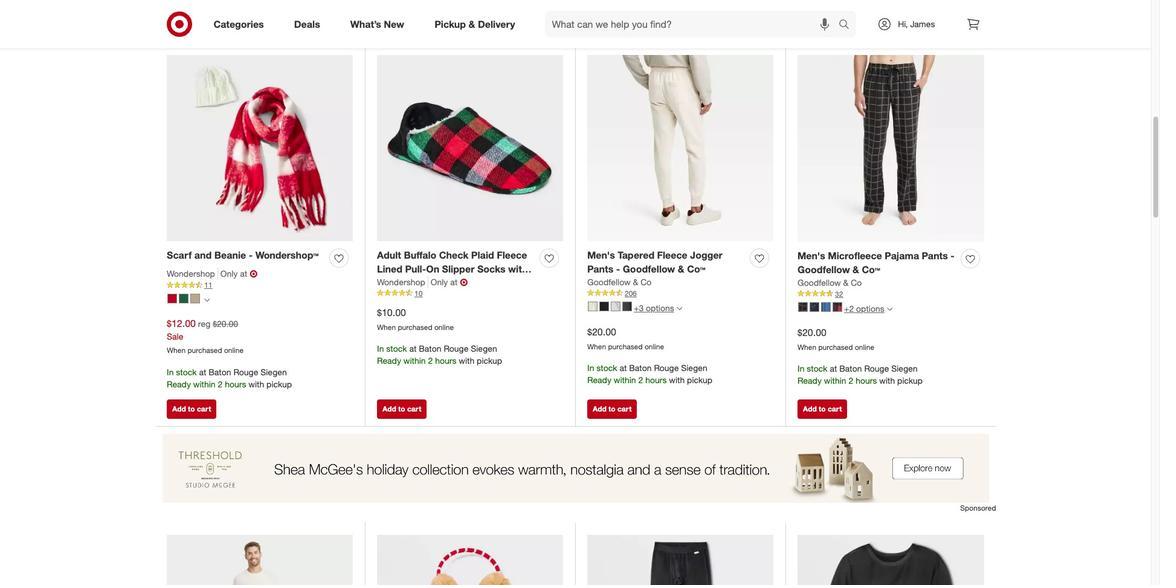 Task type: vqa. For each thing, say whether or not it's contained in the screenshot.
Red Image in +2 OPTIONS dropdown button
yes



Task type: describe. For each thing, give the bounding box(es) containing it.
+3 options button
[[583, 298, 688, 318]]

reg
[[198, 319, 211, 329]]

wondershop only at ¬ for and
[[167, 268, 258, 280]]

co for goodfellow
[[641, 277, 652, 287]]

plaid
[[471, 249, 494, 261]]

delivery
[[478, 18, 515, 30]]

ready for -
[[588, 375, 612, 385]]

within for -
[[614, 375, 636, 385]]

& inside 'men's tapered fleece jogger pants - goodfellow & co™'
[[678, 263, 685, 275]]

11
[[204, 280, 212, 290]]

$20.00 when purchased online for -
[[588, 326, 664, 351]]

stock for -
[[597, 363, 618, 373]]

32 link
[[798, 289, 985, 299]]

navy blue image
[[810, 302, 820, 312]]

at for scarf and beanie - wondershop™
[[199, 367, 206, 377]]

baton for goodfellow
[[629, 363, 652, 373]]

siegen for &
[[681, 363, 708, 373]]

what's
[[350, 18, 381, 30]]

$20.00 when purchased online for goodfellow
[[798, 326, 875, 352]]

online for on
[[435, 323, 454, 332]]

pickup
[[435, 18, 466, 30]]

black/red/blue
[[443, 290, 515, 303]]

online for co™
[[855, 343, 875, 352]]

green image
[[179, 294, 189, 303]]

rouge for co™
[[865, 364, 889, 374]]

options for goodfellow
[[646, 303, 674, 313]]

pickup for co™
[[898, 376, 923, 386]]

deals
[[294, 18, 320, 30]]

pickup & delivery
[[435, 18, 515, 30]]

hi,
[[898, 19, 908, 29]]

$20.00 inside $12.00 reg $20.00 sale when purchased online
[[213, 319, 238, 329]]

huggable
[[377, 277, 421, 289]]

charcoal gray image
[[623, 302, 632, 312]]

all colors element
[[204, 296, 210, 304]]

hours for co™
[[856, 376, 877, 386]]

on
[[426, 263, 440, 275]]

pull-
[[405, 263, 426, 275]]

pickup for on
[[477, 356, 502, 366]]

0 horizontal spatial red image
[[167, 294, 177, 303]]

advertisement region
[[155, 434, 997, 503]]

goodfellow & co link for goodfellow
[[798, 277, 862, 289]]

goodfellow inside the men's microfleece pajama pants - goodfellow & co™
[[798, 263, 850, 276]]

beige image
[[588, 302, 598, 312]]

in stock at  baton rouge siegen ready within 2 hours with pickup for on
[[377, 344, 502, 366]]

co for &
[[851, 277, 862, 288]]

with for lined
[[459, 356, 475, 366]]

wondershop only at ¬ for buffalo
[[377, 276, 468, 288]]

co™ inside the men's microfleece pajama pants - goodfellow & co™
[[862, 263, 881, 276]]

blue image
[[822, 302, 831, 312]]

goodfellow & co for goodfellow
[[798, 277, 862, 288]]

$10.00
[[377, 306, 406, 318]]

co™ inside 'men's tapered fleece jogger pants - goodfellow & co™'
[[687, 263, 706, 275]]

with inside adult buffalo check plaid fleece lined pull-on slipper socks with huggable heel & grippers - wondershop™ black/red/blue
[[508, 263, 528, 275]]

$20.00 for men's microfleece pajama pants - goodfellow & co™
[[798, 326, 827, 338]]

all colors + 2 more colors image
[[887, 307, 893, 312]]

rouge for &
[[654, 363, 679, 373]]

+2
[[844, 303, 854, 314]]

lined
[[377, 263, 403, 275]]

0 horizontal spatial wondershop™
[[256, 249, 319, 261]]

baton for &
[[840, 364, 862, 374]]

¬ for -
[[250, 268, 258, 280]]

siegen for co™
[[892, 364, 918, 374]]

hours for on
[[435, 356, 457, 366]]

and
[[194, 249, 212, 261]]

wondershop for adult
[[377, 277, 425, 287]]

rouge for on
[[444, 344, 469, 354]]

at for adult buffalo check plaid fleece lined pull-on slipper socks with huggable heel & grippers - wondershop™ black/red/blue
[[410, 344, 417, 354]]

- right beanie
[[249, 249, 253, 261]]

10
[[415, 289, 423, 298]]

all colors + 2 more colors element
[[887, 305, 893, 312]]

all colors + 3 more colors element
[[677, 305, 682, 312]]

baton for pull-
[[419, 344, 442, 354]]

goodfellow & co for -
[[588, 277, 652, 287]]

search button
[[834, 11, 863, 40]]

206
[[625, 289, 637, 298]]

new
[[384, 18, 404, 30]]

& up +2
[[844, 277, 849, 288]]

$12.00
[[167, 317, 196, 329]]

11 link
[[167, 280, 353, 290]]

categories
[[214, 18, 264, 30]]

scarf and beanie - wondershop™
[[167, 249, 319, 261]]

scarf and beanie - wondershop™ link
[[167, 248, 319, 262]]

fleece inside adult buffalo check plaid fleece lined pull-on slipper socks with huggable heel & grippers - wondershop™ black/red/blue
[[497, 249, 527, 261]]

men's microfleece pajama pants - goodfellow & co™ link
[[798, 249, 956, 277]]

when for men's microfleece pajama pants - goodfellow & co™
[[798, 343, 817, 352]]

hi, james
[[898, 19, 935, 29]]

goodfellow inside 'men's tapered fleece jogger pants - goodfellow & co™'
[[623, 263, 675, 275]]

pajama
[[885, 250, 919, 262]]

+2 options button
[[793, 299, 898, 318]]

james
[[911, 19, 935, 29]]

socks
[[478, 263, 506, 275]]

what's new link
[[340, 11, 420, 37]]

$12.00 reg $20.00 sale when purchased online
[[167, 317, 244, 355]]

goodfellow & co link for -
[[588, 276, 652, 288]]

baton down $12.00 reg $20.00 sale when purchased online
[[209, 367, 231, 377]]

beanie
[[214, 249, 246, 261]]

32
[[835, 289, 843, 298]]

what's new
[[350, 18, 404, 30]]

tan image
[[190, 294, 200, 303]]

purchased for lined
[[398, 323, 433, 332]]

sponsored
[[961, 504, 997, 513]]



Task type: locate. For each thing, give the bounding box(es) containing it.
grippers
[[457, 277, 497, 289]]

men's tapered fleece jogger pants - goodfellow & co™ image
[[588, 55, 774, 241], [588, 55, 774, 241]]

wondershop up the 11
[[167, 268, 215, 279]]

- down socks on the top of page
[[500, 277, 504, 289]]

scarf
[[167, 249, 192, 261]]

0 horizontal spatial $20.00
[[213, 319, 238, 329]]

- inside 'men's tapered fleece jogger pants - goodfellow & co™'
[[616, 263, 620, 275]]

wondershop
[[167, 268, 215, 279], [377, 277, 425, 287]]

1 horizontal spatial co™
[[862, 263, 881, 276]]

co™
[[687, 263, 706, 275], [862, 263, 881, 276]]

2 for pull-
[[428, 356, 433, 366]]

check
[[439, 249, 469, 261]]

206 link
[[588, 288, 774, 299]]

$20.00 down navy blue icon
[[798, 326, 827, 338]]

purchased
[[398, 323, 433, 332], [608, 342, 643, 351], [819, 343, 853, 352], [188, 346, 222, 355]]

in stock at  baton rouge siegen ready within 2 hours with pickup for co™
[[798, 364, 923, 386]]

adult
[[377, 249, 401, 261]]

baton down +3 options dropdown button
[[629, 363, 652, 373]]

in
[[377, 344, 384, 354], [588, 363, 594, 373], [798, 364, 805, 374], [167, 367, 174, 377]]

siegen for on
[[471, 344, 497, 354]]

- inside adult buffalo check plaid fleece lined pull-on slipper socks with huggable heel & grippers - wondershop™ black/red/blue
[[500, 277, 504, 289]]

purchased inside $12.00 reg $20.00 sale when purchased online
[[188, 346, 222, 355]]

all colors image
[[204, 298, 210, 303]]

pickup & delivery link
[[424, 11, 530, 37]]

wondershop for scarf
[[167, 268, 215, 279]]

wondershop down lined
[[377, 277, 425, 287]]

adult buffalo check plaid fleece lined pull-on slipper socks with huggable heel & grippers - wondershop™ black/red/blue
[[377, 249, 528, 303]]

men's left 'tapered'
[[588, 249, 615, 261]]

at for men's microfleece pajama pants - goodfellow & co™
[[830, 364, 837, 374]]

& up 206 "link"
[[678, 263, 685, 275]]

co down 'men's tapered fleece jogger pants - goodfellow & co™'
[[641, 277, 652, 287]]

online
[[435, 323, 454, 332], [645, 342, 664, 351], [855, 343, 875, 352], [224, 346, 244, 355]]

1 horizontal spatial ¬
[[460, 276, 468, 288]]

adult buffalo check plaid fleece lined pull-on slipper socks with huggable heel & grippers - wondershop™ black/red/blue image
[[377, 55, 563, 241], [377, 55, 563, 241]]

fleece up socks on the top of page
[[497, 249, 527, 261]]

What can we help you find? suggestions appear below search field
[[545, 11, 842, 37]]

1 horizontal spatial wondershop™
[[377, 290, 441, 303]]

when
[[377, 323, 396, 332], [588, 342, 606, 351], [798, 343, 817, 352], [167, 346, 186, 355]]

wondershop only at ¬ up the 11
[[167, 268, 258, 280]]

¬
[[250, 268, 258, 280], [460, 276, 468, 288]]

$10.00 when purchased online
[[377, 306, 454, 332]]

& inside the pickup & delivery link
[[469, 18, 475, 30]]

online inside $12.00 reg $20.00 sale when purchased online
[[224, 346, 244, 355]]

+2 options
[[844, 303, 885, 314]]

sale
[[167, 331, 183, 341]]

1 horizontal spatial fleece
[[657, 249, 688, 261]]

2 fleece from the left
[[657, 249, 688, 261]]

at
[[240, 268, 247, 279], [450, 277, 458, 287], [410, 344, 417, 354], [620, 363, 627, 373], [830, 364, 837, 374], [199, 367, 206, 377]]

2
[[428, 356, 433, 366], [639, 375, 643, 385], [849, 376, 854, 386], [218, 379, 223, 389]]

+3 options
[[634, 303, 674, 313]]

wondershop™ up 11 link
[[256, 249, 319, 261]]

&
[[469, 18, 475, 30], [678, 263, 685, 275], [853, 263, 860, 276], [447, 277, 454, 289], [633, 277, 638, 287], [844, 277, 849, 288]]

pants inside 'men's tapered fleece jogger pants - goodfellow & co™'
[[588, 263, 614, 275]]

stock
[[386, 344, 407, 354], [597, 363, 618, 373], [807, 364, 828, 374], [176, 367, 197, 377]]

0 horizontal spatial wondershop link
[[167, 268, 218, 280]]

only for beanie
[[221, 268, 238, 279]]

when down sale
[[167, 346, 186, 355]]

with for goodfellow
[[880, 376, 895, 386]]

0 horizontal spatial options
[[646, 303, 674, 313]]

men's microfleece pajama set 2pc - goodfellow & co™ image
[[167, 535, 353, 585], [167, 535, 353, 585]]

hours
[[435, 356, 457, 366], [646, 375, 667, 385], [856, 376, 877, 386], [225, 379, 246, 389]]

red image inside +2 options dropdown button
[[833, 302, 843, 312]]

fleece left jogger
[[657, 249, 688, 261]]

- down 'tapered'
[[616, 263, 620, 275]]

0 horizontal spatial co
[[641, 277, 652, 287]]

1 horizontal spatial men's
[[798, 250, 826, 262]]

purchased for -
[[608, 342, 643, 351]]

within
[[404, 356, 426, 366], [614, 375, 636, 385], [824, 376, 847, 386], [193, 379, 216, 389]]

goodfellow
[[623, 263, 675, 275], [798, 263, 850, 276], [588, 277, 631, 287], [798, 277, 841, 288]]

fleece inside 'men's tapered fleece jogger pants - goodfellow & co™'
[[657, 249, 688, 261]]

$20.00
[[213, 319, 238, 329], [588, 326, 617, 338], [798, 326, 827, 338]]

¬ down 'scarf and beanie - wondershop™' link at the top
[[250, 268, 258, 280]]

stock for lined
[[386, 344, 407, 354]]

within for lined
[[404, 356, 426, 366]]

0 horizontal spatial $20.00 when purchased online
[[588, 326, 664, 351]]

0 horizontal spatial pants
[[588, 263, 614, 275]]

only down on
[[431, 277, 448, 287]]

2 for goodfellow
[[639, 375, 643, 385]]

ready for goodfellow
[[798, 376, 822, 386]]

1 horizontal spatial goodfellow & co
[[798, 277, 862, 288]]

& down microfleece
[[853, 263, 860, 276]]

& right pickup
[[469, 18, 475, 30]]

0 horizontal spatial wondershop only at ¬
[[167, 268, 258, 280]]

0 horizontal spatial ¬
[[250, 268, 258, 280]]

only
[[221, 268, 238, 279], [431, 277, 448, 287]]

0 vertical spatial wondershop™
[[256, 249, 319, 261]]

wondershop only at ¬ up 10 at the left of the page
[[377, 276, 468, 288]]

0 horizontal spatial black image
[[600, 302, 609, 312]]

search
[[834, 19, 863, 31]]

baton down +2 options dropdown button
[[840, 364, 862, 374]]

faux fur earmuff and gloves set - wondershop™ one size image
[[377, 535, 563, 585], [377, 535, 563, 585]]

men's for men's microfleece pajama pants - goodfellow & co™
[[798, 250, 826, 262]]

0 horizontal spatial only
[[221, 268, 238, 279]]

wondershop only at ¬
[[167, 268, 258, 280], [377, 276, 468, 288]]

ready
[[377, 356, 401, 366], [588, 375, 612, 385], [798, 376, 822, 386], [167, 379, 191, 389]]

0 horizontal spatial men's
[[588, 249, 615, 261]]

men's premium classic fit long sleeve thermal undershirt - goodfellow & co™ image
[[798, 535, 985, 585], [798, 535, 985, 585]]

when for men's tapered fleece jogger pants - goodfellow & co™
[[588, 342, 606, 351]]

options left all colors + 2 more colors element
[[857, 303, 885, 314]]

0 horizontal spatial goodfellow & co
[[588, 277, 652, 287]]

hours for &
[[646, 375, 667, 385]]

1 horizontal spatial pants
[[922, 250, 948, 262]]

men's for men's tapered fleece jogger pants - goodfellow & co™
[[588, 249, 615, 261]]

pants inside the men's microfleece pajama pants - goodfellow & co™
[[922, 250, 948, 262]]

only for check
[[431, 277, 448, 287]]

cart
[[197, 21, 211, 30], [407, 21, 422, 30], [618, 21, 632, 30], [828, 21, 842, 30], [197, 405, 211, 414], [407, 405, 422, 414], [618, 405, 632, 414], [828, 405, 842, 414]]

goodfellow & co
[[588, 277, 652, 287], [798, 277, 862, 288]]

0 horizontal spatial co™
[[687, 263, 706, 275]]

options left all colors + 3 more colors "element"
[[646, 303, 674, 313]]

2 for &
[[849, 376, 854, 386]]

$20.00 when purchased online
[[588, 326, 664, 351], [798, 326, 875, 352]]

pants up the beige image
[[588, 263, 614, 275]]

wondershop link down lined
[[377, 276, 428, 288]]

¬ down slipper
[[460, 276, 468, 288]]

& up "206"
[[633, 277, 638, 287]]

0 horizontal spatial wondershop
[[167, 268, 215, 279]]

wondershop™ down huggable
[[377, 290, 441, 303]]

goodfellow & co up "206"
[[588, 277, 652, 287]]

wondershop link
[[167, 268, 218, 280], [377, 276, 428, 288]]

$20.00 down the beige image
[[588, 326, 617, 338]]

cement gray image
[[611, 302, 621, 312]]

purchased down +3 options dropdown button
[[608, 342, 643, 351]]

add
[[172, 21, 186, 30], [383, 21, 396, 30], [593, 21, 607, 30], [803, 21, 817, 30], [172, 405, 186, 414], [383, 405, 396, 414], [593, 405, 607, 414], [803, 405, 817, 414]]

within for goodfellow
[[824, 376, 847, 386]]

goodfellow & co link up "206"
[[588, 276, 652, 288]]

1 horizontal spatial wondershop link
[[377, 276, 428, 288]]

2 horizontal spatial $20.00
[[798, 326, 827, 338]]

pants
[[922, 250, 948, 262], [588, 263, 614, 275]]

wondershop link for adult
[[377, 276, 428, 288]]

options for &
[[857, 303, 885, 314]]

add to cart button
[[167, 16, 217, 36], [377, 16, 427, 36], [588, 16, 637, 36], [798, 16, 848, 36], [167, 400, 217, 419], [377, 400, 427, 419], [588, 400, 637, 419], [798, 400, 848, 419]]

1 horizontal spatial red image
[[833, 302, 843, 312]]

ready for lined
[[377, 356, 401, 366]]

red image
[[167, 294, 177, 303], [833, 302, 843, 312]]

-
[[249, 249, 253, 261], [951, 250, 955, 262], [616, 263, 620, 275], [500, 277, 504, 289]]

add to cart
[[172, 21, 211, 30], [383, 21, 422, 30], [593, 21, 632, 30], [803, 21, 842, 30], [172, 405, 211, 414], [383, 405, 422, 414], [593, 405, 632, 414], [803, 405, 842, 414]]

1 horizontal spatial black image
[[799, 302, 808, 312]]

with for -
[[669, 375, 685, 385]]

in for lined
[[377, 344, 384, 354]]

1 horizontal spatial only
[[431, 277, 448, 287]]

1 horizontal spatial wondershop only at ¬
[[377, 276, 468, 288]]

men's microfleece pajama pants - goodfellow & co™
[[798, 250, 955, 276]]

1 horizontal spatial co
[[851, 277, 862, 288]]

men's inside the men's microfleece pajama pants - goodfellow & co™
[[798, 250, 826, 262]]

$20.00 when purchased online down +2 options dropdown button
[[798, 326, 875, 352]]

when inside $12.00 reg $20.00 sale when purchased online
[[167, 346, 186, 355]]

in stock at  baton rouge siegen ready within 2 hours with pickup for &
[[588, 363, 713, 385]]

black image left navy blue icon
[[799, 302, 808, 312]]

wondershop™ inside adult buffalo check plaid fleece lined pull-on slipper socks with huggable heel & grippers - wondershop™ black/red/blue
[[377, 290, 441, 303]]

$20.00 for men's tapered fleece jogger pants - goodfellow & co™
[[588, 326, 617, 338]]

men's
[[588, 249, 615, 261], [798, 250, 826, 262]]

heel
[[424, 277, 445, 289]]

black image right the beige image
[[600, 302, 609, 312]]

tapered
[[618, 249, 655, 261]]

when down the beige image
[[588, 342, 606, 351]]

wondershop™
[[256, 249, 319, 261], [377, 290, 441, 303]]

1 horizontal spatial wondershop
[[377, 277, 425, 287]]

1 horizontal spatial goodfellow & co link
[[798, 277, 862, 289]]

siegen
[[471, 344, 497, 354], [681, 363, 708, 373], [892, 364, 918, 374], [261, 367, 287, 377]]

purchased down $10.00
[[398, 323, 433, 332]]

men's premium slim fit thermal pants - goodfellow & co™ image
[[588, 535, 774, 585], [588, 535, 774, 585]]

goodfellow & co link
[[588, 276, 652, 288], [798, 277, 862, 289]]

buffalo
[[404, 249, 437, 261]]

stock for goodfellow
[[807, 364, 828, 374]]

with
[[508, 263, 528, 275], [459, 356, 475, 366], [669, 375, 685, 385], [880, 376, 895, 386], [249, 379, 264, 389]]

purchased down +2 options dropdown button
[[819, 343, 853, 352]]

goodfellow & co up 32
[[798, 277, 862, 288]]

$20.00 right 'reg'
[[213, 319, 238, 329]]

when for adult buffalo check plaid fleece lined pull-on slipper socks with huggable heel & grippers - wondershop™ black/red/blue
[[377, 323, 396, 332]]

options
[[646, 303, 674, 313], [857, 303, 885, 314]]

purchased for goodfellow
[[819, 343, 853, 352]]

microfleece
[[828, 250, 883, 262]]

co down microfleece
[[851, 277, 862, 288]]

$20.00 when purchased online down +3 options dropdown button
[[588, 326, 664, 351]]

online for &
[[645, 342, 664, 351]]

in for goodfellow
[[798, 364, 805, 374]]

men's tapered fleece jogger pants - goodfellow & co™
[[588, 249, 723, 275]]

men's inside 'men's tapered fleece jogger pants - goodfellow & co™'
[[588, 249, 615, 261]]

0 horizontal spatial fleece
[[497, 249, 527, 261]]

adult buffalo check plaid fleece lined pull-on slipper socks with huggable heel & grippers - wondershop™ black/red/blue link
[[377, 248, 535, 303]]

options inside dropdown button
[[857, 303, 885, 314]]

options inside dropdown button
[[646, 303, 674, 313]]

0 vertical spatial pants
[[922, 250, 948, 262]]

men's left microfleece
[[798, 250, 826, 262]]

& inside adult buffalo check plaid fleece lined pull-on slipper socks with huggable heel & grippers - wondershop™ black/red/blue
[[447, 277, 454, 289]]

+3
[[634, 303, 644, 313]]

1 horizontal spatial options
[[857, 303, 885, 314]]

co™ down jogger
[[687, 263, 706, 275]]

pickup for &
[[687, 375, 713, 385]]

0 horizontal spatial goodfellow & co link
[[588, 276, 652, 288]]

slipper
[[442, 263, 475, 275]]

purchased down 'reg'
[[188, 346, 222, 355]]

deals link
[[284, 11, 335, 37]]

- right pajama
[[951, 250, 955, 262]]

baton down $10.00 when purchased online
[[419, 344, 442, 354]]

co
[[641, 277, 652, 287], [851, 277, 862, 288]]

wondershop link up the 11
[[167, 268, 218, 280]]

to
[[188, 21, 195, 30], [398, 21, 405, 30], [609, 21, 616, 30], [819, 21, 826, 30], [188, 405, 195, 414], [398, 405, 405, 414], [609, 405, 616, 414], [819, 405, 826, 414]]

when inside $10.00 when purchased online
[[377, 323, 396, 332]]

pickup
[[477, 356, 502, 366], [687, 375, 713, 385], [898, 376, 923, 386], [267, 379, 292, 389]]

all colors + 3 more colors image
[[677, 306, 682, 311]]

when down navy blue icon
[[798, 343, 817, 352]]

baton
[[419, 344, 442, 354], [629, 363, 652, 373], [840, 364, 862, 374], [209, 367, 231, 377]]

1 vertical spatial pants
[[588, 263, 614, 275]]

when down $10.00
[[377, 323, 396, 332]]

wondershop link for scarf
[[167, 268, 218, 280]]

- inside the men's microfleece pajama pants - goodfellow & co™
[[951, 250, 955, 262]]

pants right pajama
[[922, 250, 948, 262]]

in for -
[[588, 363, 594, 373]]

red image left the green image
[[167, 294, 177, 303]]

& inside the men's microfleece pajama pants - goodfellow & co™
[[853, 263, 860, 276]]

¬ for plaid
[[460, 276, 468, 288]]

black image
[[600, 302, 609, 312], [799, 302, 808, 312]]

& down slipper
[[447, 277, 454, 289]]

jogger
[[690, 249, 723, 261]]

scarf and beanie - wondershop™ image
[[167, 55, 353, 241], [167, 55, 353, 241]]

1 horizontal spatial $20.00 when purchased online
[[798, 326, 875, 352]]

fleece
[[497, 249, 527, 261], [657, 249, 688, 261]]

1 vertical spatial wondershop™
[[377, 290, 441, 303]]

rouge
[[444, 344, 469, 354], [654, 363, 679, 373], [865, 364, 889, 374], [234, 367, 258, 377]]

1 fleece from the left
[[497, 249, 527, 261]]

at for men's tapered fleece jogger pants - goodfellow & co™
[[620, 363, 627, 373]]

co™ down microfleece
[[862, 263, 881, 276]]

1 horizontal spatial $20.00
[[588, 326, 617, 338]]

10 link
[[377, 288, 563, 299]]

men's microfleece pajama pants - goodfellow & co™ image
[[798, 55, 985, 242], [798, 55, 985, 242]]

in stock at  baton rouge siegen ready within 2 hours with pickup
[[377, 344, 502, 366], [588, 363, 713, 385], [798, 364, 923, 386], [167, 367, 292, 389]]

online inside $10.00 when purchased online
[[435, 323, 454, 332]]

goodfellow & co link up 32
[[798, 277, 862, 289]]

categories link
[[203, 11, 279, 37]]

men's tapered fleece jogger pants - goodfellow & co™ link
[[588, 248, 745, 276]]

purchased inside $10.00 when purchased online
[[398, 323, 433, 332]]

red image right "blue" image
[[833, 302, 843, 312]]

only down beanie
[[221, 268, 238, 279]]



